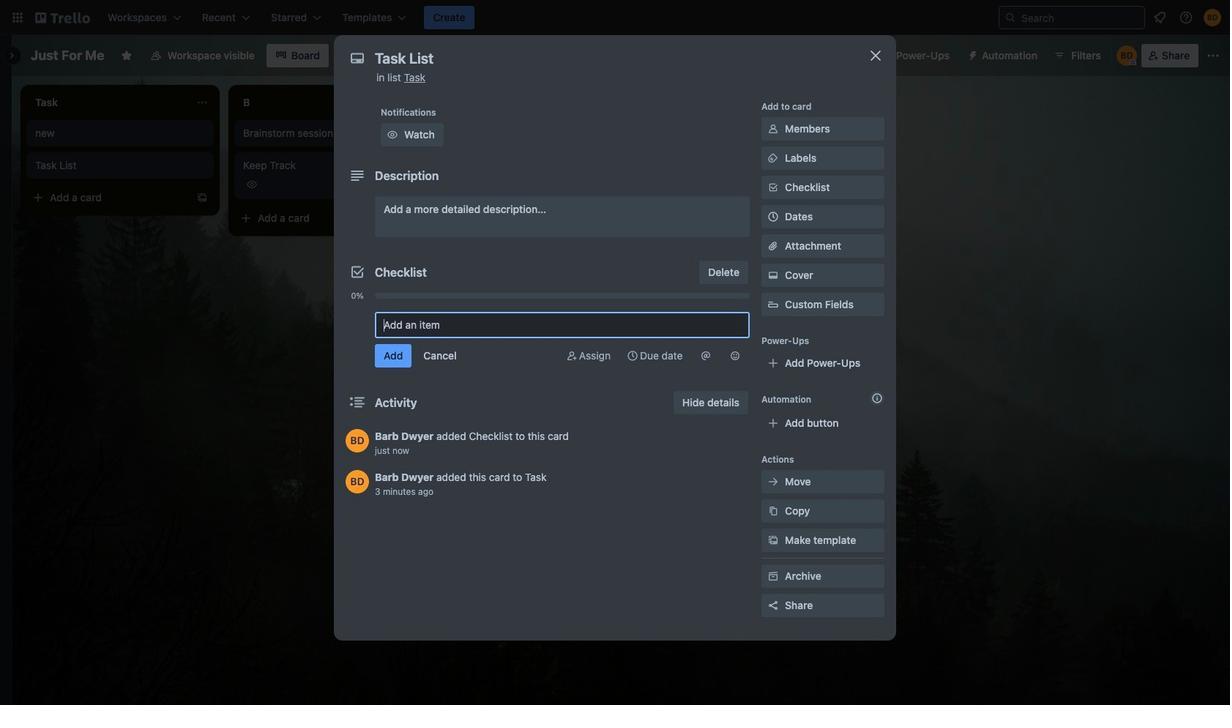 Task type: vqa. For each thing, say whether or not it's contained in the screenshot.
MEMBERS link
no



Task type: describe. For each thing, give the bounding box(es) containing it.
2 barb dwyer (barbdwyer3) image from the top
[[346, 470, 369, 494]]

create from template… image
[[404, 212, 416, 224]]

create from template… image
[[196, 192, 208, 204]]

barb dwyer (barbdwyer3) image inside primary element
[[1204, 9, 1222, 26]]

Search field
[[1017, 7, 1145, 28]]

0 notifications image
[[1152, 9, 1169, 26]]

1 barb dwyer (barbdwyer3) image from the top
[[346, 429, 369, 453]]

close dialog image
[[867, 47, 885, 64]]



Task type: locate. For each thing, give the bounding box(es) containing it.
1 horizontal spatial barb dwyer (barbdwyer3) image
[[1204, 9, 1222, 26]]

barb dwyer (barbdwyer3) image
[[1204, 9, 1222, 26], [1117, 45, 1138, 66]]

Add an item text field
[[375, 312, 750, 338]]

None text field
[[368, 45, 851, 72]]

primary element
[[0, 0, 1231, 35]]

1 vertical spatial barb dwyer (barbdwyer3) image
[[1117, 45, 1138, 66]]

customize views image
[[336, 48, 351, 63]]

None submit
[[375, 344, 412, 368]]

0 vertical spatial barb dwyer (barbdwyer3) image
[[1204, 9, 1222, 26]]

group
[[346, 303, 750, 309]]

barb dwyer (barbdwyer3) image right open information menu icon
[[1204, 9, 1222, 26]]

open information menu image
[[1180, 10, 1194, 25]]

barb dwyer (barbdwyer3) image down search field
[[1117, 45, 1138, 66]]

barb dwyer (barbdwyer3) image
[[346, 429, 369, 453], [346, 470, 369, 494]]

sm image
[[766, 122, 781, 136], [766, 268, 781, 283], [565, 349, 579, 363], [699, 349, 714, 363], [728, 349, 743, 363], [766, 504, 781, 519], [766, 533, 781, 548], [766, 569, 781, 584]]

search image
[[1005, 12, 1017, 23]]

sm image
[[962, 44, 982, 64], [385, 127, 400, 142], [766, 151, 781, 166], [626, 349, 640, 363], [766, 475, 781, 489]]

0 vertical spatial barb dwyer (barbdwyer3) image
[[346, 429, 369, 453]]

0 horizontal spatial barb dwyer (barbdwyer3) image
[[1117, 45, 1138, 66]]

Board name text field
[[23, 44, 112, 67]]

1 vertical spatial barb dwyer (barbdwyer3) image
[[346, 470, 369, 494]]

show menu image
[[1207, 48, 1221, 63]]

star or unstar board image
[[121, 50, 132, 62]]



